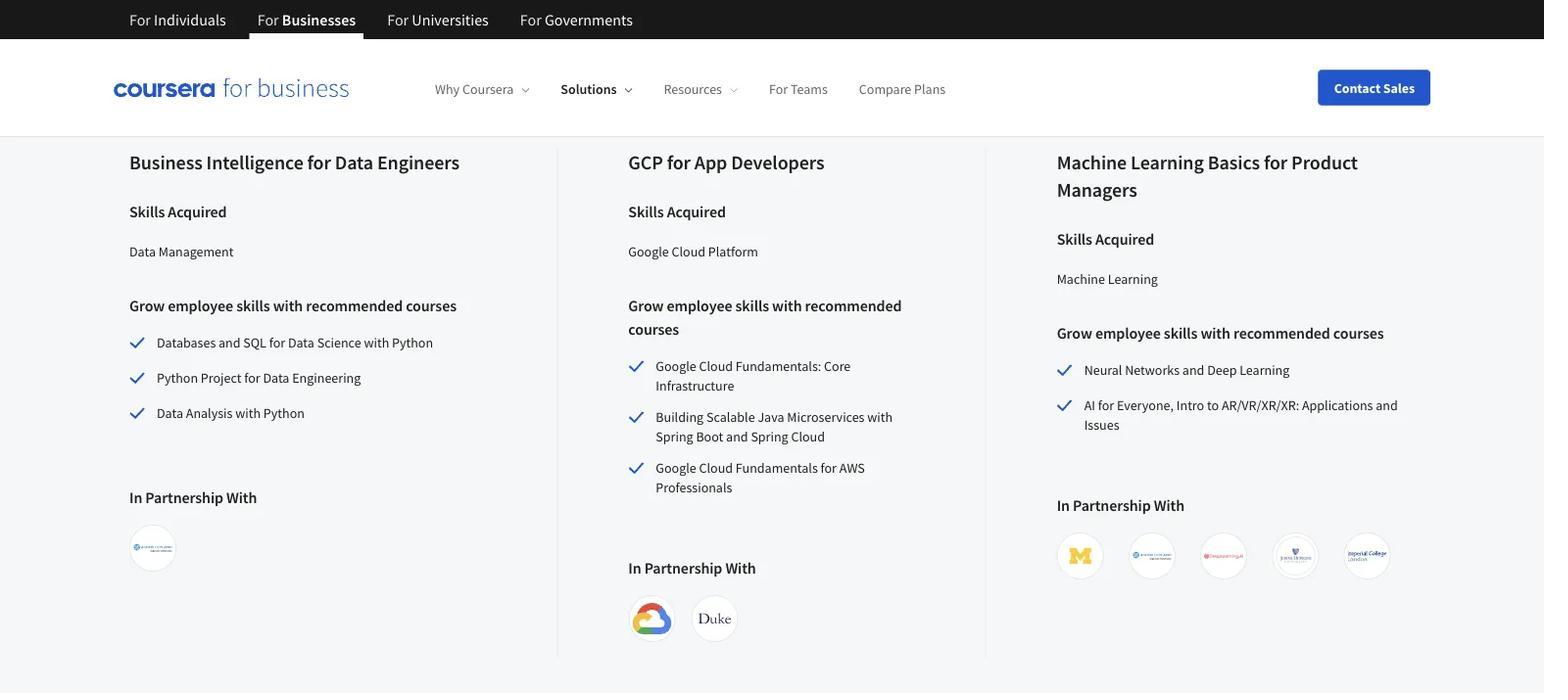 Task type: describe. For each thing, give the bounding box(es) containing it.
machine for machine learning
[[1057, 271, 1106, 288]]

developers
[[731, 151, 825, 175]]

employee for learning
[[1096, 324, 1161, 343]]

contact
[[1335, 79, 1381, 97]]

deep
[[1208, 362, 1237, 380]]

2 horizontal spatial python
[[392, 334, 433, 352]]

for governments
[[520, 10, 633, 29]]

imperial college london image
[[1348, 537, 1387, 577]]

with for product
[[1154, 496, 1185, 516]]

intro
[[1177, 397, 1205, 415]]

boot
[[696, 429, 724, 446]]

intelligence
[[206, 151, 304, 175]]

data down databases and sql for data science with python
[[263, 370, 290, 387]]

python project for data engineering
[[157, 370, 361, 387]]

professionals
[[656, 480, 733, 497]]

with inside building scalable java microservices with spring boot and spring cloud
[[868, 409, 893, 427]]

ai
[[1085, 397, 1096, 415]]

business intelligence for data engineers
[[129, 151, 460, 175]]

johns hopkins university logo image
[[1277, 537, 1316, 577]]

data left the engineers
[[335, 151, 373, 175]]

grow for machine learning basics for product managers
[[1057, 324, 1093, 343]]

management
[[159, 243, 234, 261]]

for teams
[[769, 81, 828, 98]]

sql
[[243, 334, 267, 352]]

gcp
[[629, 151, 663, 175]]

teams
[[791, 81, 828, 98]]

for inside google cloud fundamentals for aws professionals
[[821, 460, 837, 478]]

governments
[[545, 10, 633, 29]]

grow employee skills with recommended courses for for
[[129, 296, 457, 316]]

for left app
[[667, 151, 691, 175]]

for inside machine learning basics for product managers
[[1264, 151, 1288, 175]]

2 spring from the left
[[751, 429, 789, 446]]

neural
[[1085, 362, 1123, 380]]

learning for machine learning
[[1108, 271, 1158, 288]]

businesses
[[282, 10, 356, 29]]

with down python project for data engineering
[[235, 405, 261, 423]]

google for google cloud fundamentals: core infrastructure
[[656, 358, 697, 376]]

databases
[[157, 334, 216, 352]]

and inside building scalable java microservices with spring boot and spring cloud
[[726, 429, 748, 446]]

upskill tech teams tab panel
[[129, 86, 1415, 659]]

skills for for
[[236, 296, 270, 316]]

1 horizontal spatial ashok leyland logo image
[[1133, 537, 1172, 577]]

networks
[[1126, 362, 1180, 380]]

machine learning basics for product managers
[[1057, 151, 1359, 203]]

1 horizontal spatial partnership
[[645, 559, 723, 579]]

why
[[435, 81, 460, 98]]

for right sql
[[269, 334, 285, 352]]

platform
[[709, 243, 759, 261]]

gcp for app developers
[[629, 151, 825, 175]]

resources
[[664, 81, 722, 98]]

app
[[695, 151, 728, 175]]

courses for machine learning basics for product managers
[[1334, 324, 1385, 343]]

product
[[1292, 151, 1359, 175]]

duke university image
[[695, 600, 735, 639]]

and inside ai for everyone, intro to ar/vr/xr/xr: applications and issues
[[1377, 397, 1399, 415]]

skills for machine learning basics for product managers
[[1057, 230, 1093, 249]]

building
[[656, 409, 704, 427]]

cloud inside building scalable java microservices with spring boot and spring cloud
[[791, 429, 825, 446]]

for for governments
[[520, 10, 542, 29]]

issues
[[1085, 417, 1120, 434]]

with for engineers
[[226, 488, 257, 508]]

grow for business intelligence for data engineers
[[129, 296, 165, 316]]

learning for machine learning basics for product managers
[[1131, 151, 1204, 175]]

engineers
[[377, 151, 460, 175]]

recommended for data
[[306, 296, 403, 316]]

applications
[[1303, 397, 1374, 415]]

skills for basics
[[1164, 324, 1198, 343]]

for right project
[[244, 370, 260, 387]]

with right science
[[364, 334, 389, 352]]

coursera for business image
[[114, 78, 349, 98]]

everyone,
[[1117, 397, 1174, 415]]

data management
[[129, 243, 234, 261]]

cloud for fundamentals:
[[699, 358, 733, 376]]

grow for gcp for app developers
[[629, 296, 664, 316]]

with up databases and sql for data science with python
[[273, 296, 303, 316]]

content tabs tab list
[[129, 34, 1415, 85]]

project
[[201, 370, 242, 387]]

in for engineers
[[129, 488, 142, 508]]

in partnership with for engineers
[[129, 488, 257, 508]]

google cloud fundamentals: core infrastructure
[[656, 358, 851, 395]]

acquired for intelligence
[[168, 202, 227, 222]]

for left teams
[[769, 81, 788, 98]]

data left science
[[288, 334, 315, 352]]

google for google cloud fundamentals for aws professionals
[[656, 460, 697, 478]]

university of michigan image
[[1061, 537, 1100, 577]]

deeplearning.ai logo image
[[1205, 537, 1244, 577]]

core
[[824, 358, 851, 376]]

for individuals
[[129, 10, 226, 29]]

fundamentals
[[736, 460, 818, 478]]

contact sales
[[1335, 79, 1415, 97]]

2 vertical spatial learning
[[1240, 362, 1290, 380]]

google cloud image
[[633, 600, 672, 639]]



Task type: vqa. For each thing, say whether or not it's contained in the screenshot.
the leftmost Acquired
yes



Task type: locate. For each thing, give the bounding box(es) containing it.
skills up neural networks and deep learning
[[1164, 324, 1198, 343]]

skills for business intelligence for data engineers
[[129, 202, 165, 222]]

courses
[[406, 296, 457, 316], [629, 320, 679, 339], [1334, 324, 1385, 343]]

python down databases
[[157, 370, 198, 387]]

grow employee skills with recommended courses for basics
[[1057, 324, 1385, 343]]

skills up machine learning
[[1057, 230, 1093, 249]]

for left the universities
[[387, 10, 409, 29]]

in partnership with
[[129, 488, 257, 508], [1057, 496, 1185, 516], [629, 559, 756, 579]]

data left management
[[129, 243, 156, 261]]

for right intelligence
[[307, 151, 331, 175]]

skills acquired up the google cloud platform
[[629, 202, 726, 222]]

2 horizontal spatial skills
[[1164, 324, 1198, 343]]

skills acquired for machine
[[1057, 230, 1155, 249]]

recommended inside grow employee skills with recommended courses
[[805, 296, 902, 316]]

in partnership with down analysis on the left bottom
[[129, 488, 257, 508]]

skills for gcp for app developers
[[629, 202, 664, 222]]

for businesses
[[258, 10, 356, 29]]

with inside grow employee skills with recommended courses
[[772, 296, 802, 316]]

cloud for platform
[[672, 243, 706, 261]]

and left deep
[[1183, 362, 1205, 380]]

1 horizontal spatial grow
[[629, 296, 664, 316]]

in for product
[[1057, 496, 1070, 516]]

2 vertical spatial google
[[656, 460, 697, 478]]

skills acquired for business
[[129, 202, 227, 222]]

1 horizontal spatial recommended
[[805, 296, 902, 316]]

plans
[[915, 81, 946, 98]]

solutions
[[561, 81, 617, 98]]

0 vertical spatial learning
[[1131, 151, 1204, 175]]

to
[[1208, 397, 1219, 415]]

for for individuals
[[129, 10, 151, 29]]

aws
[[840, 460, 865, 478]]

microservices
[[787, 409, 865, 427]]

for
[[129, 10, 151, 29], [258, 10, 279, 29], [387, 10, 409, 29], [520, 10, 542, 29], [769, 81, 788, 98]]

2 horizontal spatial in
[[1057, 496, 1070, 516]]

neural networks and deep learning
[[1085, 362, 1290, 380]]

with
[[273, 296, 303, 316], [772, 296, 802, 316], [1201, 324, 1231, 343], [364, 334, 389, 352], [235, 405, 261, 423], [868, 409, 893, 427]]

google up professionals
[[656, 460, 697, 478]]

0 horizontal spatial in
[[129, 488, 142, 508]]

0 horizontal spatial skills
[[236, 296, 270, 316]]

partnership for product
[[1073, 496, 1151, 516]]

grow down the google cloud platform
[[629, 296, 664, 316]]

learning
[[1131, 151, 1204, 175], [1108, 271, 1158, 288], [1240, 362, 1290, 380]]

for
[[307, 151, 331, 175], [667, 151, 691, 175], [1264, 151, 1288, 175], [269, 334, 285, 352], [244, 370, 260, 387], [1099, 397, 1115, 415], [821, 460, 837, 478]]

skills
[[129, 202, 165, 222], [629, 202, 664, 222], [1057, 230, 1093, 249]]

why coursera
[[435, 81, 514, 98]]

1 horizontal spatial acquired
[[667, 202, 726, 222]]

google left platform
[[629, 243, 669, 261]]

for left businesses
[[258, 10, 279, 29]]

for left governments
[[520, 10, 542, 29]]

1 horizontal spatial grow employee skills with recommended courses
[[629, 296, 902, 339]]

0 horizontal spatial spring
[[656, 429, 694, 446]]

employee inside grow employee skills with recommended courses
[[667, 296, 733, 316]]

databases and sql for data science with python
[[157, 334, 433, 352]]

scalable
[[707, 409, 755, 427]]

0 vertical spatial google
[[629, 243, 669, 261]]

employee for intelligence
[[168, 296, 233, 316]]

recommended up deep
[[1234, 324, 1331, 343]]

1 spring from the left
[[656, 429, 694, 446]]

acquired for learning
[[1096, 230, 1155, 249]]

1 horizontal spatial in partnership with
[[629, 559, 756, 579]]

machine for machine learning basics for product managers
[[1057, 151, 1127, 175]]

recommended up science
[[306, 296, 403, 316]]

for teams link
[[769, 81, 828, 98]]

acquired for for
[[667, 202, 726, 222]]

analysis
[[186, 405, 233, 423]]

2 horizontal spatial courses
[[1334, 324, 1385, 343]]

with
[[226, 488, 257, 508], [1154, 496, 1185, 516], [726, 559, 756, 579]]

2 horizontal spatial in partnership with
[[1057, 496, 1185, 516]]

grow up databases
[[129, 296, 165, 316]]

1 horizontal spatial courses
[[629, 320, 679, 339]]

partnership up university of michigan image
[[1073, 496, 1151, 516]]

recommended for for
[[1234, 324, 1331, 343]]

compare plans
[[859, 81, 946, 98]]

machine down managers
[[1057, 271, 1106, 288]]

employee down the google cloud platform
[[667, 296, 733, 316]]

skills
[[236, 296, 270, 316], [736, 296, 769, 316], [1164, 324, 1198, 343]]

machine learning
[[1057, 271, 1158, 288]]

0 horizontal spatial acquired
[[168, 202, 227, 222]]

and down scalable
[[726, 429, 748, 446]]

with up the fundamentals:
[[772, 296, 802, 316]]

and left sql
[[219, 334, 241, 352]]

skills acquired up data management
[[129, 202, 227, 222]]

google
[[629, 243, 669, 261], [656, 358, 697, 376], [656, 460, 697, 478]]

data analysis with python
[[157, 405, 305, 423]]

0 horizontal spatial ashok leyland logo image
[[133, 530, 173, 569]]

python
[[392, 334, 433, 352], [157, 370, 198, 387], [264, 405, 305, 423]]

in partnership with for product
[[1057, 496, 1185, 516]]

2 horizontal spatial recommended
[[1234, 324, 1331, 343]]

partnership up the duke university image
[[645, 559, 723, 579]]

machine inside machine learning basics for product managers
[[1057, 151, 1127, 175]]

for universities
[[387, 10, 489, 29]]

spring down building
[[656, 429, 694, 446]]

skills down business on the top left of page
[[129, 202, 165, 222]]

acquired
[[168, 202, 227, 222], [667, 202, 726, 222], [1096, 230, 1155, 249]]

employee
[[168, 296, 233, 316], [667, 296, 733, 316], [1096, 324, 1161, 343]]

data
[[335, 151, 373, 175], [129, 243, 156, 261], [288, 334, 315, 352], [263, 370, 290, 387], [157, 405, 183, 423]]

employee for for
[[667, 296, 733, 316]]

grow employee skills with recommended courses
[[129, 296, 457, 316], [629, 296, 902, 339], [1057, 324, 1385, 343]]

partnership down analysis on the left bottom
[[145, 488, 223, 508]]

for right ai at the bottom right
[[1099, 397, 1115, 415]]

acquired up the google cloud platform
[[667, 202, 726, 222]]

in
[[129, 488, 142, 508], [1057, 496, 1070, 516], [629, 559, 642, 579]]

0 horizontal spatial skills
[[129, 202, 165, 222]]

science
[[317, 334, 361, 352]]

skills down gcp
[[629, 202, 664, 222]]

grow
[[129, 296, 165, 316], [629, 296, 664, 316], [1057, 324, 1093, 343]]

2 horizontal spatial grow employee skills with recommended courses
[[1057, 324, 1385, 343]]

1 horizontal spatial python
[[264, 405, 305, 423]]

grow employee skills with recommended courses up deep
[[1057, 324, 1385, 343]]

with right microservices
[[868, 409, 893, 427]]

why coursera link
[[435, 81, 530, 98]]

courses for business intelligence for data engineers
[[406, 296, 457, 316]]

google inside google cloud fundamentals for aws professionals
[[656, 460, 697, 478]]

individuals
[[154, 10, 226, 29]]

coursera
[[463, 81, 514, 98]]

google for google cloud platform
[[629, 243, 669, 261]]

employee up networks
[[1096, 324, 1161, 343]]

for for businesses
[[258, 10, 279, 29]]

ai for everyone, intro to ar/vr/xr/xr: applications and issues
[[1085, 397, 1399, 434]]

solutions link
[[561, 81, 633, 98]]

skills acquired up machine learning
[[1057, 230, 1155, 249]]

0 horizontal spatial in partnership with
[[129, 488, 257, 508]]

employee up databases
[[168, 296, 233, 316]]

1 horizontal spatial employee
[[667, 296, 733, 316]]

1 vertical spatial learning
[[1108, 271, 1158, 288]]

learning left basics
[[1131, 151, 1204, 175]]

learning up networks
[[1108, 271, 1158, 288]]

recommended
[[306, 296, 403, 316], [805, 296, 902, 316], [1234, 324, 1331, 343]]

2 vertical spatial python
[[264, 405, 305, 423]]

0 horizontal spatial grow
[[129, 296, 165, 316]]

resources link
[[664, 81, 738, 98]]

acquired up machine learning
[[1096, 230, 1155, 249]]

skills up sql
[[236, 296, 270, 316]]

machine
[[1057, 151, 1127, 175], [1057, 271, 1106, 288]]

0 horizontal spatial partnership
[[145, 488, 223, 508]]

1 horizontal spatial skills acquired
[[629, 202, 726, 222]]

learning up the ar/vr/xr/xr: at the bottom right of page
[[1240, 362, 1290, 380]]

contact sales button
[[1319, 70, 1431, 105]]

grow up neural
[[1057, 324, 1093, 343]]

for inside ai for everyone, intro to ar/vr/xr/xr: applications and issues
[[1099, 397, 1115, 415]]

and right the applications
[[1377, 397, 1399, 415]]

2 horizontal spatial acquired
[[1096, 230, 1155, 249]]

compare plans link
[[859, 81, 946, 98]]

2 horizontal spatial partnership
[[1073, 496, 1151, 516]]

compare
[[859, 81, 912, 98]]

banner navigation
[[114, 0, 649, 39]]

0 horizontal spatial recommended
[[306, 296, 403, 316]]

recommended for developers
[[805, 296, 902, 316]]

for right basics
[[1264, 151, 1288, 175]]

grow employee skills with recommended courses up databases and sql for data science with python
[[129, 296, 457, 316]]

cloud down microservices
[[791, 429, 825, 446]]

recommended up core at the right bottom of page
[[805, 296, 902, 316]]

for left aws
[[821, 460, 837, 478]]

google cloud fundamentals for aws professionals
[[656, 460, 865, 497]]

1 horizontal spatial spring
[[751, 429, 789, 446]]

0 vertical spatial machine
[[1057, 151, 1127, 175]]

for for universities
[[387, 10, 409, 29]]

2 horizontal spatial skills
[[1057, 230, 1093, 249]]

0 horizontal spatial courses
[[406, 296, 457, 316]]

building scalable java microservices with spring boot and spring cloud
[[656, 409, 893, 446]]

ar/vr/xr/xr:
[[1222, 397, 1300, 415]]

cloud for fundamentals
[[699, 460, 733, 478]]

cloud up the infrastructure
[[699, 358, 733, 376]]

skills acquired for gcp
[[629, 202, 726, 222]]

cloud inside google cloud fundamentals for aws professionals
[[699, 460, 733, 478]]

partnership for engineers
[[145, 488, 223, 508]]

skills down platform
[[736, 296, 769, 316]]

1 vertical spatial python
[[157, 370, 198, 387]]

cloud up professionals
[[699, 460, 733, 478]]

machine up managers
[[1057, 151, 1127, 175]]

learning inside machine learning basics for product managers
[[1131, 151, 1204, 175]]

partnership
[[145, 488, 223, 508], [1073, 496, 1151, 516], [645, 559, 723, 579]]

1 horizontal spatial with
[[726, 559, 756, 579]]

google cloud platform
[[629, 243, 759, 261]]

1 vertical spatial machine
[[1057, 271, 1106, 288]]

skills acquired
[[129, 202, 227, 222], [629, 202, 726, 222], [1057, 230, 1155, 249]]

basics
[[1208, 151, 1261, 175]]

0 horizontal spatial grow employee skills with recommended courses
[[129, 296, 457, 316]]

1 horizontal spatial skills
[[629, 202, 664, 222]]

spring
[[656, 429, 694, 446], [751, 429, 789, 446]]

with up deep
[[1201, 324, 1231, 343]]

acquired up management
[[168, 202, 227, 222]]

python down python project for data engineering
[[264, 405, 305, 423]]

2 machine from the top
[[1057, 271, 1106, 288]]

and
[[219, 334, 241, 352], [1183, 362, 1205, 380], [1377, 397, 1399, 415], [726, 429, 748, 446]]

managers
[[1057, 178, 1138, 203]]

data left analysis on the left bottom
[[157, 405, 183, 423]]

2 horizontal spatial employee
[[1096, 324, 1161, 343]]

1 horizontal spatial skills
[[736, 296, 769, 316]]

fundamentals:
[[736, 358, 822, 376]]

2 horizontal spatial grow
[[1057, 324, 1093, 343]]

2 horizontal spatial with
[[1154, 496, 1185, 516]]

cloud inside google cloud fundamentals: core infrastructure
[[699, 358, 733, 376]]

1 vertical spatial google
[[656, 358, 697, 376]]

2 horizontal spatial skills acquired
[[1057, 230, 1155, 249]]

python right science
[[392, 334, 433, 352]]

java
[[758, 409, 785, 427]]

engineering
[[292, 370, 361, 387]]

sales
[[1384, 79, 1415, 97]]

in partnership with up university of michigan image
[[1057, 496, 1185, 516]]

grow employee skills with recommended courses up the fundamentals:
[[629, 296, 902, 339]]

infrastructure
[[656, 378, 735, 395]]

courses for gcp for app developers
[[629, 320, 679, 339]]

0 vertical spatial python
[[392, 334, 433, 352]]

0 horizontal spatial skills acquired
[[129, 202, 227, 222]]

spring down java
[[751, 429, 789, 446]]

ashok leyland logo image
[[133, 530, 173, 569], [1133, 537, 1172, 577]]

0 horizontal spatial with
[[226, 488, 257, 508]]

google up the infrastructure
[[656, 358, 697, 376]]

courses inside grow employee skills with recommended courses
[[629, 320, 679, 339]]

grow inside grow employee skills with recommended courses
[[629, 296, 664, 316]]

skills for app
[[736, 296, 769, 316]]

google inside google cloud fundamentals: core infrastructure
[[656, 358, 697, 376]]

universities
[[412, 10, 489, 29]]

1 machine from the top
[[1057, 151, 1127, 175]]

for left individuals
[[129, 10, 151, 29]]

cloud left platform
[[672, 243, 706, 261]]

business
[[129, 151, 203, 175]]

in partnership with up the duke university image
[[629, 559, 756, 579]]

grow employee skills with recommended courses for app
[[629, 296, 902, 339]]

0 horizontal spatial python
[[157, 370, 198, 387]]

0 horizontal spatial employee
[[168, 296, 233, 316]]

1 horizontal spatial in
[[629, 559, 642, 579]]



